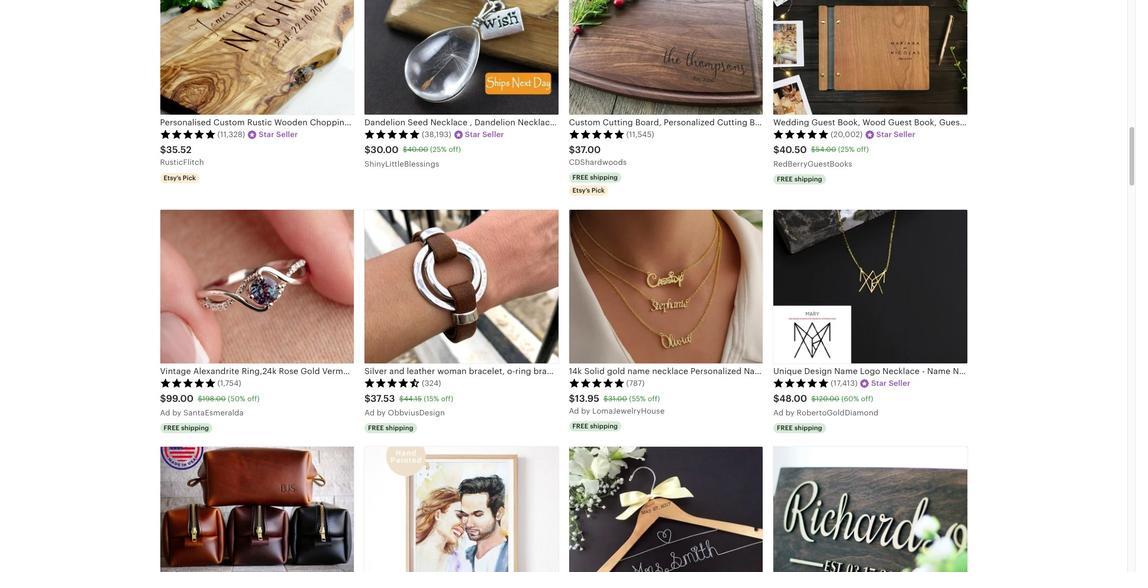 Task type: locate. For each thing, give the bounding box(es) containing it.
$ 13.95 $ 31.00 (55% off) a d b y lomajewelryhouse
[[569, 393, 665, 416]]

pick
[[183, 174, 196, 181], [592, 187, 605, 194]]

off) right (55%
[[648, 395, 660, 403]]

free down "cdshardwoods"
[[573, 174, 588, 181]]

y for 99.00
[[177, 409, 181, 418]]

free shipping down 99.00
[[164, 425, 209, 432]]

(1,754)
[[217, 379, 241, 388]]

seller
[[276, 130, 298, 139], [482, 130, 504, 139], [894, 130, 916, 139], [889, 379, 910, 388]]

$ inside the $ 35.52 rusticflitch
[[160, 144, 166, 155]]

5 out of 5 stars image up 40.50 on the top right of the page
[[773, 130, 829, 139]]

personalised custom rustic wooden chopping cutting cheeseboard | anniversary | personalized gifts | unique wedding gift | christmas gifts image
[[160, 0, 354, 115]]

free for 13.95
[[573, 423, 588, 430]]

y
[[586, 407, 590, 416], [177, 409, 181, 418], [382, 409, 386, 418], [790, 409, 795, 418]]

37.00
[[575, 144, 601, 155]]

shipping down redberryguestbooks
[[795, 175, 822, 183]]

off) for 48.00
[[861, 395, 873, 403]]

star
[[259, 130, 274, 139], [465, 130, 480, 139], [876, 130, 892, 139], [871, 379, 887, 388]]

44.15
[[404, 395, 422, 403]]

1 vertical spatial pick
[[592, 187, 605, 194]]

d inside $ 13.95 $ 31.00 (55% off) a d b y lomajewelryhouse
[[574, 407, 579, 416]]

off) right (15%
[[441, 395, 453, 403]]

b inside $ 37.53 $ 44.15 (15% off) a d b y obbviusdesign
[[377, 409, 382, 418]]

d inside $ 37.53 $ 44.15 (15% off) a d b y obbviusdesign
[[370, 409, 375, 418]]

$
[[160, 144, 166, 155], [365, 144, 371, 155], [569, 144, 575, 155], [773, 144, 779, 155], [403, 146, 407, 154], [811, 146, 816, 154], [160, 393, 166, 405], [365, 393, 371, 405], [569, 393, 575, 405], [773, 393, 779, 405], [198, 395, 202, 403], [399, 395, 404, 403], [604, 395, 608, 403], [811, 395, 816, 403]]

off) for 99.00
[[247, 395, 260, 403]]

necklace left '-'
[[883, 367, 920, 376]]

b down 37.53
[[377, 409, 382, 418]]

free
[[573, 174, 588, 181], [777, 175, 793, 183], [573, 423, 588, 430], [164, 425, 180, 432], [368, 425, 384, 432], [777, 425, 793, 432]]

(25% down (20,002)
[[838, 146, 855, 154]]

b inside $ 13.95 $ 31.00 (55% off) a d b y lomajewelryhouse
[[581, 407, 586, 416]]

off) for 30.00
[[449, 146, 461, 154]]

0 horizontal spatial pick
[[183, 174, 196, 181]]

40.50
[[779, 144, 807, 155]]

off) down (38,193)
[[449, 146, 461, 154]]

1 horizontal spatial pick
[[592, 187, 605, 194]]

a
[[569, 407, 574, 416], [160, 409, 165, 418], [365, 409, 370, 418], [773, 409, 779, 418]]

off) right (50%
[[247, 395, 260, 403]]

pick down "cdshardwoods"
[[592, 187, 605, 194]]

etsy's down "cdshardwoods"
[[573, 187, 590, 194]]

y down 13.95
[[586, 407, 590, 416]]

(25%
[[430, 146, 447, 154], [838, 146, 855, 154]]

etsy's pick
[[164, 174, 196, 181], [573, 187, 605, 194]]

star down logo
[[871, 379, 887, 388]]

a inside $ 37.53 $ 44.15 (15% off) a d b y obbviusdesign
[[365, 409, 370, 418]]

y for 48.00
[[790, 409, 795, 418]]

0 vertical spatial etsy's
[[164, 174, 181, 181]]

a for 37.53
[[365, 409, 370, 418]]

off)
[[449, 146, 461, 154], [857, 146, 869, 154], [247, 395, 260, 403], [441, 395, 453, 403], [648, 395, 660, 403], [861, 395, 873, 403]]

seller for 48.00
[[889, 379, 910, 388]]

1 horizontal spatial necklace
[[953, 367, 990, 376]]

a inside $ 99.00 $ 198.00 (50% off) a d b y santaesmeralda
[[160, 409, 165, 418]]

d inside $ 48.00 $ 120.00 (60% off) a d b y robertogolddiamond
[[779, 409, 784, 418]]

b
[[581, 407, 586, 416], [172, 409, 177, 418], [377, 409, 382, 418], [786, 409, 791, 418]]

a inside $ 48.00 $ 120.00 (60% off) a d b y robertogolddiamond
[[773, 409, 779, 418]]

d down 13.95
[[574, 407, 579, 416]]

unique
[[773, 367, 802, 376]]

star seller right "(11,328)"
[[259, 130, 298, 139]]

99.00
[[166, 393, 194, 405]]

(15%
[[424, 395, 439, 403]]

1 horizontal spatial name
[[927, 367, 951, 376]]

free shipping down 13.95
[[573, 423, 618, 430]]

y inside $ 13.95 $ 31.00 (55% off) a d b y lomajewelryhouse
[[586, 407, 590, 416]]

0 horizontal spatial (25%
[[430, 146, 447, 154]]

off) for 13.95
[[648, 395, 660, 403]]

name
[[834, 367, 858, 376], [927, 367, 951, 376]]

y for 13.95
[[586, 407, 590, 416]]

0 horizontal spatial etsy's pick
[[164, 174, 196, 181]]

d down 37.53
[[370, 409, 375, 418]]

shinylittleblessings
[[365, 160, 439, 169]]

free shipping for 99.00
[[164, 425, 209, 432]]

5 out of 5 stars image up 13.95
[[569, 379, 625, 388]]

4.5 out of 5 stars image
[[365, 379, 420, 388]]

(25% for 40.50
[[838, 146, 855, 154]]

star right (20,002)
[[876, 130, 892, 139]]

b inside $ 99.00 $ 198.00 (50% off) a d b y santaesmeralda
[[172, 409, 177, 418]]

y down 48.00
[[790, 409, 795, 418]]

name up (17,413)
[[834, 367, 858, 376]]

off) inside $ 13.95 $ 31.00 (55% off) a d b y lomajewelryhouse
[[648, 395, 660, 403]]

free for 40.50
[[777, 175, 793, 183]]

shipping down $ 48.00 $ 120.00 (60% off) a d b y robertogolddiamond in the right of the page
[[795, 425, 822, 432]]

b down 48.00
[[786, 409, 791, 418]]

1 (25% from the left
[[430, 146, 447, 154]]

star right "(11,328)"
[[259, 130, 274, 139]]

star for 40.50
[[876, 130, 892, 139]]

1 vertical spatial etsy's pick
[[573, 187, 605, 194]]

free down 48.00
[[777, 425, 793, 432]]

free shipping for 40.50
[[777, 175, 822, 183]]

off) inside the $ 40.50 $ 54.00 (25% off) redberryguestbooks
[[857, 146, 869, 154]]

a down 4.5 out of 5 stars image
[[365, 409, 370, 418]]

(25% inside the $ 40.50 $ 54.00 (25% off) redberryguestbooks
[[838, 146, 855, 154]]

a left the santaesmeralda
[[160, 409, 165, 418]]

etsy's pick down rusticflitch
[[164, 174, 196, 181]]

off) inside $ 37.53 $ 44.15 (15% off) a d b y obbviusdesign
[[441, 395, 453, 403]]

star seller down unique design name logo necklace - name necklace personalized
[[871, 379, 910, 388]]

seller right (38,193)
[[482, 130, 504, 139]]

off) inside $ 30.00 $ 40.00 (25% off) shinylittleblessings
[[449, 146, 461, 154]]

star seller for 48.00
[[871, 379, 910, 388]]

0 vertical spatial pick
[[183, 174, 196, 181]]

free down 40.50 on the top right of the page
[[777, 175, 793, 183]]

off) inside $ 99.00 $ 198.00 (50% off) a d b y santaesmeralda
[[247, 395, 260, 403]]

a for 13.95
[[569, 407, 574, 416]]

shipping down $ 13.95 $ 31.00 (55% off) a d b y lomajewelryhouse
[[590, 423, 618, 430]]

a left lomajewelryhouse
[[569, 407, 574, 416]]

b down 13.95
[[581, 407, 586, 416]]

star seller
[[259, 130, 298, 139], [465, 130, 504, 139], [876, 130, 916, 139], [871, 379, 910, 388]]

1 name from the left
[[834, 367, 858, 376]]

y inside $ 37.53 $ 44.15 (15% off) a d b y obbviusdesign
[[382, 409, 386, 418]]

30.00
[[371, 144, 399, 155]]

5 out of 5 stars image up '35.52'
[[160, 130, 216, 139]]

d down 48.00
[[779, 409, 784, 418]]

1 horizontal spatial etsy's
[[573, 187, 590, 194]]

(38,193)
[[422, 130, 451, 139]]

off) for 37.53
[[441, 395, 453, 403]]

a down unique
[[773, 409, 779, 418]]

y down 37.53
[[382, 409, 386, 418]]

free shipping down 48.00
[[777, 425, 822, 432]]

star seller right (20,002)
[[876, 130, 916, 139]]

1 necklace from the left
[[883, 367, 920, 376]]

d inside $ 99.00 $ 198.00 (50% off) a d b y santaesmeralda
[[165, 409, 170, 418]]

pick down rusticflitch
[[183, 174, 196, 181]]

b inside $ 48.00 $ 120.00 (60% off) a d b y robertogolddiamond
[[786, 409, 791, 418]]

rusticflitch
[[160, 158, 204, 167]]

5 out of 5 stars image for 13.95
[[569, 379, 625, 388]]

1 horizontal spatial etsy's pick
[[573, 187, 605, 194]]

5 out of 5 stars image for 48.00
[[773, 379, 829, 388]]

b for 37.53
[[377, 409, 382, 418]]

0 horizontal spatial necklace
[[883, 367, 920, 376]]

54.00
[[816, 146, 836, 154]]

a inside $ 13.95 $ 31.00 (55% off) a d b y lomajewelryhouse
[[569, 407, 574, 416]]

etsy's
[[164, 174, 181, 181], [573, 187, 590, 194]]

shipping down the santaesmeralda
[[181, 425, 209, 432]]

(55%
[[629, 395, 646, 403]]

off) down (20,002)
[[857, 146, 869, 154]]

5 out of 5 stars image up 30.00
[[365, 130, 420, 139]]

d down 99.00
[[165, 409, 170, 418]]

-
[[922, 367, 925, 376]]

5 out of 5 stars image up 99.00
[[160, 379, 216, 388]]

seller right (20,002)
[[894, 130, 916, 139]]

obbviusdesign
[[388, 409, 445, 418]]

1 horizontal spatial (25%
[[838, 146, 855, 154]]

star for 48.00
[[871, 379, 887, 388]]

0 horizontal spatial etsy's
[[164, 174, 181, 181]]

logo
[[860, 367, 880, 376]]

free shipping
[[573, 174, 618, 181], [777, 175, 822, 183], [573, 423, 618, 430], [164, 425, 209, 432], [368, 425, 413, 432], [777, 425, 822, 432]]

necklace left personalized
[[953, 367, 990, 376]]

free down 99.00
[[164, 425, 180, 432]]

14k solid gold name necklace personalized name necklace gold name necklace personalized jewelry personalized gift christmas gift her -  lmj1 image
[[569, 210, 763, 364]]

(25% inside $ 30.00 $ 40.00 (25% off) shinylittleblessings
[[430, 146, 447, 154]]

shipping
[[590, 174, 618, 181], [795, 175, 822, 183], [590, 423, 618, 430], [181, 425, 209, 432], [386, 425, 413, 432], [795, 425, 822, 432]]

$ inside $ 37.00 cdshardwoods
[[569, 144, 575, 155]]

5 out of 5 stars image
[[160, 130, 216, 139], [365, 130, 420, 139], [569, 130, 625, 139], [773, 130, 829, 139], [160, 379, 216, 388], [569, 379, 625, 388], [773, 379, 829, 388]]

off) inside $ 48.00 $ 120.00 (60% off) a d b y robertogolddiamond
[[861, 395, 873, 403]]

5 out of 5 stars image for 40.50
[[773, 130, 829, 139]]

etsy's pick down "cdshardwoods"
[[573, 187, 605, 194]]

free down 13.95
[[573, 423, 588, 430]]

shipping down obbviusdesign
[[386, 425, 413, 432]]

necklace
[[883, 367, 920, 376], [953, 367, 990, 376]]

2 necklace from the left
[[953, 367, 990, 376]]

(11,328)
[[217, 130, 245, 139]]

$ 99.00 $ 198.00 (50% off) a d b y santaesmeralda
[[160, 393, 260, 418]]

b down 99.00
[[172, 409, 177, 418]]

y inside $ 48.00 $ 120.00 (60% off) a d b y robertogolddiamond
[[790, 409, 795, 418]]

a for 48.00
[[773, 409, 779, 418]]

(25% for 30.00
[[430, 146, 447, 154]]

0 horizontal spatial name
[[834, 367, 858, 376]]

name right '-'
[[927, 367, 951, 376]]

a for 99.00
[[160, 409, 165, 418]]

unique design name logo necklace - name necklace personalized image
[[773, 210, 967, 364]]

off) right (60%
[[861, 395, 873, 403]]

etsy's down rusticflitch
[[164, 174, 181, 181]]

(17,413)
[[831, 379, 858, 388]]

shipping for 48.00
[[795, 425, 822, 432]]

2 (25% from the left
[[838, 146, 855, 154]]

custom wedding hanger with date, bridal shower gifts, bridal hanger,personalized hanger,bridesmaid hangers,custom made hanger,mrs hanger image
[[569, 448, 763, 573]]

y down 99.00
[[177, 409, 181, 418]]

shipping for 37.53
[[386, 425, 413, 432]]

5 out of 5 stars image up 48.00
[[773, 379, 829, 388]]

d
[[574, 407, 579, 416], [165, 409, 170, 418], [370, 409, 375, 418], [779, 409, 784, 418]]

free shipping down $ 37.53 $ 44.15 (15% off) a d b y obbviusdesign
[[368, 425, 413, 432]]

santaesmeralda
[[183, 409, 244, 418]]

shipping for 13.95
[[590, 423, 618, 430]]

1 vertical spatial etsy's
[[573, 187, 590, 194]]

(25% down (38,193)
[[430, 146, 447, 154]]

seller down unique design name logo necklace - name necklace personalized
[[889, 379, 910, 388]]

free shipping down redberryguestbooks
[[777, 175, 822, 183]]

y inside $ 99.00 $ 198.00 (50% off) a d b y santaesmeralda
[[177, 409, 181, 418]]

37.53
[[371, 393, 395, 405]]

0 vertical spatial etsy's pick
[[164, 174, 196, 181]]

free down 37.53
[[368, 425, 384, 432]]



Task type: describe. For each thing, give the bounding box(es) containing it.
b for 48.00
[[786, 409, 791, 418]]

seller right "(11,328)"
[[276, 130, 298, 139]]

$ 35.52 rusticflitch
[[160, 144, 204, 167]]

d for 99.00
[[165, 409, 170, 418]]

48.00
[[779, 393, 807, 405]]

star right (38,193)
[[465, 130, 480, 139]]

free for 48.00
[[777, 425, 793, 432]]

cdshardwoods
[[569, 158, 627, 167]]

wedding family name sign wedding gift for couple personalized family name wedding established sign custom family sign anniversary gift ra #2 image
[[773, 448, 967, 573]]

5 out of 5 stars image for 99.00
[[160, 379, 216, 388]]

5 out of 5 stars image up 37.00
[[569, 130, 625, 139]]

120.00
[[816, 395, 840, 403]]

star for 35.52
[[259, 130, 274, 139]]

shipping down "cdshardwoods"
[[590, 174, 618, 181]]

free for 99.00
[[164, 425, 180, 432]]

5 out of 5 stars image for 35.52
[[160, 130, 216, 139]]

35.52
[[166, 144, 192, 155]]

original custom portrait watercolor painting from photo to handmade wedding gift for couple, personalized anniversary gift, commission art image
[[365, 448, 558, 573]]

2 name from the left
[[927, 367, 951, 376]]

seller for 40.50
[[894, 130, 916, 139]]

40.00
[[407, 146, 428, 154]]

$ 37.53 $ 44.15 (15% off) a d b y obbviusdesign
[[365, 393, 453, 418]]

198.00
[[202, 395, 226, 403]]

(324)
[[422, 379, 441, 388]]

(787)
[[626, 379, 645, 388]]

free shipping for 13.95
[[573, 423, 618, 430]]

b for 13.95
[[581, 407, 586, 416]]

$ 48.00 $ 120.00 (60% off) a d b y robertogolddiamond
[[773, 393, 879, 418]]

d for 13.95
[[574, 407, 579, 416]]

off) for 40.50
[[857, 146, 869, 154]]

free shipping down "cdshardwoods"
[[573, 174, 618, 181]]

lomajewelryhouse
[[592, 407, 665, 416]]

seller for 30.00
[[482, 130, 504, 139]]

13.95
[[575, 393, 599, 405]]

shipping for 99.00
[[181, 425, 209, 432]]

d for 48.00
[[779, 409, 784, 418]]

wedding guest book, wood guest book, guest book, photobooth guestbook, wooden guest book, personalized photo album, wedding album image
[[773, 0, 967, 115]]

personalized
[[992, 367, 1043, 376]]

dandelion seed necklace , dandelion necklace , pressed flower jewelry , wish , nature , unique jewelry - stocking stuffer for her image
[[365, 0, 558, 115]]

star seller right (38,193)
[[465, 130, 504, 139]]

unique design name logo necklace - name necklace personalized
[[773, 367, 1043, 376]]

star seller for 40.50
[[876, 130, 916, 139]]

(11,545)
[[626, 130, 654, 139]]

shipping for 40.50
[[795, 175, 822, 183]]

star seller for 35.52
[[259, 130, 298, 139]]

y for 37.53
[[382, 409, 386, 418]]

design
[[804, 367, 832, 376]]

robertogolddiamond
[[797, 409, 879, 418]]

ships next day - personalized leather dopp kit third anniversary gifts for men leather bag valentines day gift for dad for him image
[[160, 448, 354, 573]]

free shipping for 37.53
[[368, 425, 413, 432]]

silver and leather woman bracelet, o-ring bracelet, lince lp model, different colors, italian leather, for women, mothers, handmade jewelry image
[[365, 210, 558, 364]]

$ 30.00 $ 40.00 (25% off) shinylittleblessings
[[365, 144, 461, 169]]

d for 37.53
[[370, 409, 375, 418]]

b for 99.00
[[172, 409, 177, 418]]

custom cutting board, personalized cutting board, engraved cutting board, christmas gift, wedding gift, walnut, maple image
[[569, 0, 763, 115]]

vintage alexandrite ring,24k rose gold vermeil, engagement ring, promise ring, june birthstone ring, anniversary gift for her, promise ring image
[[160, 210, 354, 364]]

free shipping for 48.00
[[777, 425, 822, 432]]

(20,002)
[[831, 130, 863, 139]]

$ 37.00 cdshardwoods
[[569, 144, 627, 167]]

redberryguestbooks
[[773, 160, 852, 169]]

31.00
[[608, 395, 627, 403]]

free for 37.53
[[368, 425, 384, 432]]

(60%
[[841, 395, 859, 403]]

(50%
[[228, 395, 245, 403]]

$ 40.50 $ 54.00 (25% off) redberryguestbooks
[[773, 144, 869, 169]]



Task type: vqa. For each thing, say whether or not it's contained in the screenshot.
top etsy's
yes



